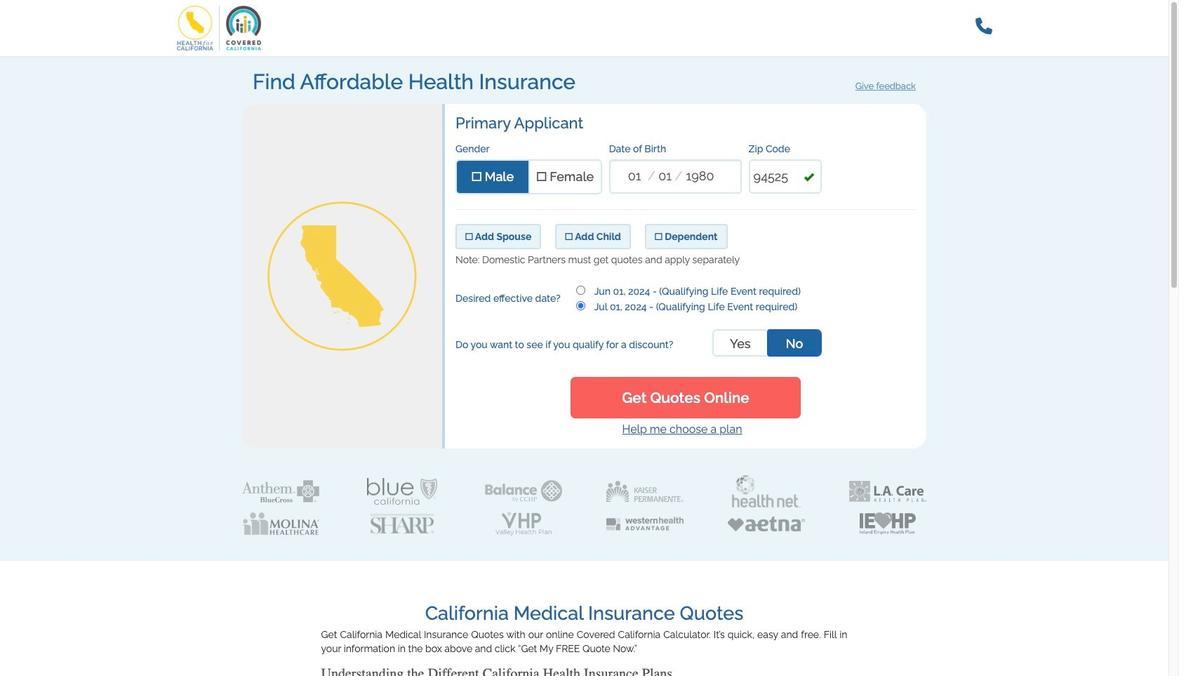 Task type: vqa. For each thing, say whether or not it's contained in the screenshot.
Western Health Advantage Health Insurance "image"
no



Task type: locate. For each thing, give the bounding box(es) containing it.
None radio
[[576, 286, 585, 295], [576, 301, 585, 311], [576, 286, 585, 295], [576, 301, 585, 311]]

covered california kaiser plans image
[[607, 481, 684, 502]]

covered california blue shield image
[[367, 478, 437, 505]]

1 plus image from the left
[[466, 233, 473, 242]]

mm text field
[[622, 161, 648, 192]]

health insurance quotes for california image
[[242, 176, 442, 376]]

3 plus image from the left
[[655, 233, 663, 242]]

1 horizontal spatial plus image
[[566, 233, 573, 242]]

valley health insurance image
[[496, 512, 552, 536]]

male image
[[472, 171, 482, 183]]

None text field
[[749, 160, 822, 194]]

chinese community health plan image
[[485, 481, 562, 502]]

molina health insurance image
[[242, 513, 320, 535]]

0 horizontal spatial plus image
[[466, 233, 473, 242]]

form
[[242, 70, 927, 561]]

sharp health insurance image
[[371, 514, 434, 534]]

2 horizontal spatial plus image
[[655, 233, 663, 242]]

2 plus image from the left
[[566, 233, 573, 242]]

plus image
[[466, 233, 473, 242], [566, 233, 573, 242], [655, 233, 663, 242]]



Task type: describe. For each thing, give the bounding box(es) containing it.
yyyy text field
[[683, 161, 718, 192]]

dd text field
[[656, 161, 675, 192]]

female image
[[537, 171, 547, 183]]

anthem blue cross covered ca image
[[242, 480, 320, 503]]

aetna health of california inc. image
[[728, 517, 805, 532]]

covered california health net plans image
[[732, 474, 802, 508]]



